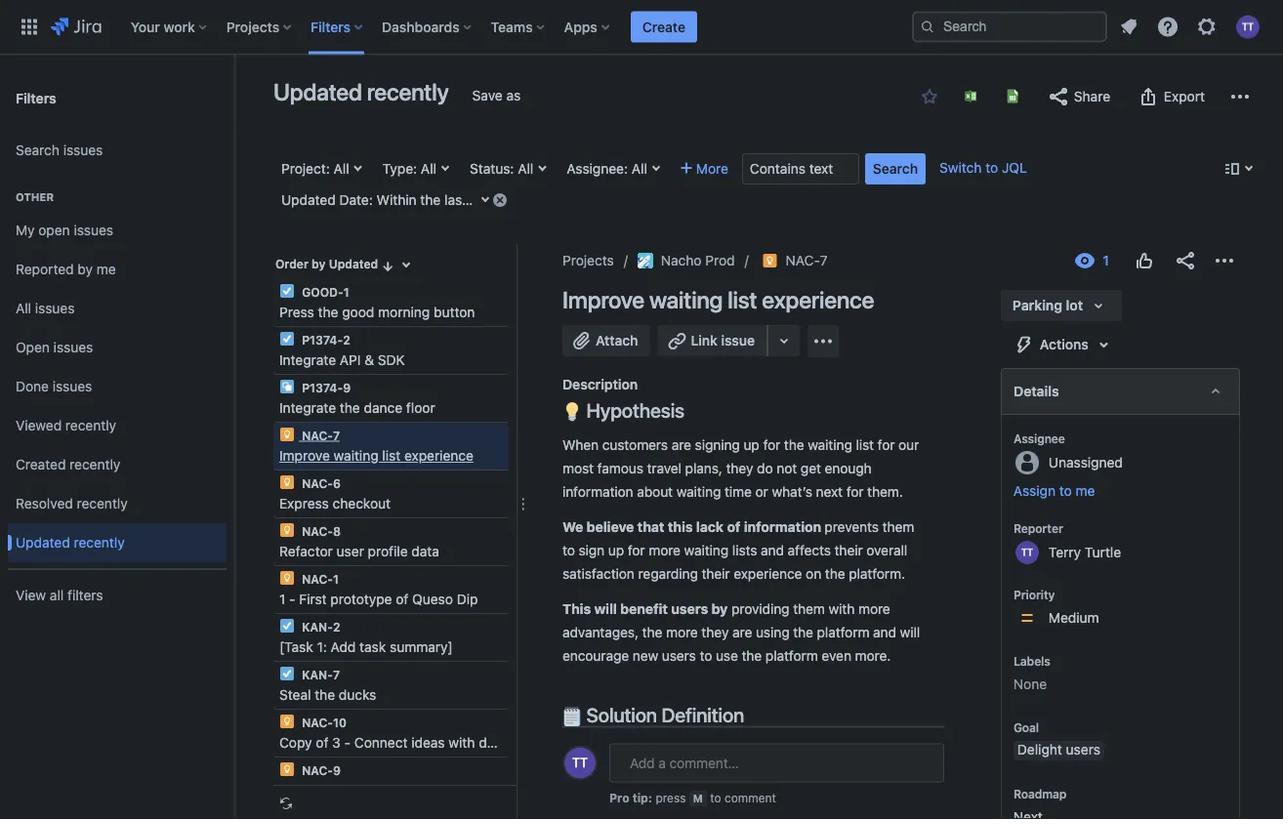 Task type: describe. For each thing, give the bounding box(es) containing it.
nac- for 1 - first prototype of queso dip
[[302, 572, 333, 586]]

all
[[50, 588, 64, 604]]

this will benefit users by
[[563, 601, 728, 617]]

details element
[[1001, 368, 1240, 415]]

idea image for 1 - first prototype of queso dip
[[279, 570, 295, 586]]

with inside providing them with more advantages, the more they are using the platform and will encourage new users to use the platform even more.
[[829, 601, 855, 617]]

the up new
[[642, 625, 663, 641]]

1 left first
[[279, 591, 286, 608]]

new
[[633, 648, 658, 664]]

time inside when customers are signing up for the waiting list for our most famous travel plans, they do not get enough information about waiting time or what's next for them.
[[725, 484, 752, 500]]

filters inside popup button
[[311, 19, 351, 35]]

jql
[[1002, 160, 1027, 176]]

up for signing
[[744, 437, 760, 453]]

vr
[[330, 783, 348, 799]]

information inside when a user subscribes to a waiting list they receive information about:
[[563, 765, 634, 781]]

other
[[16, 191, 54, 204]]

for down enough
[[847, 484, 864, 500]]

week
[[481, 192, 513, 208]]

Add a comment… field
[[609, 744, 944, 783]]

search issues link
[[8, 131, 227, 170]]

0 vertical spatial will
[[594, 601, 617, 617]]

search for search
[[873, 161, 918, 177]]

1 horizontal spatial updated recently
[[273, 78, 449, 105]]

to inside when a user subscribes to a waiting list they receive information about:
[[716, 742, 729, 758]]

issues right open
[[74, 222, 113, 238]]

2 a from the left
[[732, 742, 740, 758]]

updated inside other group
[[16, 535, 70, 551]]

updated left small icon
[[329, 257, 378, 271]]

description
[[563, 377, 638, 393]]

first
[[299, 591, 327, 608]]

small image
[[380, 258, 396, 274]]

steal the ducks
[[279, 687, 376, 703]]

this
[[668, 519, 693, 535]]

0 horizontal spatial user
[[337, 544, 364, 560]]

the right use
[[742, 648, 762, 664]]

attach
[[596, 333, 638, 349]]

list,
[[826, 800, 848, 816]]

apps button
[[558, 11, 617, 42]]

will inside providing them with more advantages, the more they are using the platform and will encourage new users to use the platform even more.
[[900, 625, 920, 641]]

position
[[681, 800, 731, 816]]

p1374-2
[[299, 333, 350, 347]]

them for providing
[[793, 601, 825, 617]]

1 vertical spatial travel
[[352, 783, 387, 799]]

1 right last on the left
[[471, 192, 477, 208]]

issues for all issues
[[35, 300, 75, 317]]

status:
[[470, 161, 514, 177]]

9 for vr
[[333, 764, 341, 777]]

software
[[573, 735, 630, 751]]

open
[[38, 222, 70, 238]]

1 horizontal spatial improve
[[563, 286, 645, 314]]

issues for done issues
[[53, 379, 92, 395]]

assignee:
[[567, 161, 628, 177]]

the right 'using'
[[793, 625, 814, 641]]

my
[[16, 222, 35, 238]]

data
[[412, 544, 439, 560]]

nac- for express checkout
[[302, 477, 333, 490]]

recently down "dashboards"
[[367, 78, 449, 105]]

the down good-1
[[318, 304, 338, 320]]

customers
[[602, 437, 668, 453]]

search issues
[[16, 142, 103, 158]]

next
[[816, 484, 843, 500]]

2 for api
[[343, 333, 350, 347]]

banner containing your work
[[0, 0, 1283, 55]]

nacho prod image
[[638, 253, 653, 269]]

providing them with more advantages, the more they are using the platform and will encourage new users to use the platform even more.
[[563, 601, 924, 664]]

integrate for integrate api & sdk
[[279, 352, 336, 368]]

the down kan-7
[[315, 687, 335, 703]]

1 a from the left
[[602, 742, 610, 758]]

1 vertical spatial information
[[744, 519, 821, 535]]

link web pages and more image
[[773, 329, 796, 353]]

delivery
[[479, 735, 528, 751]]

experience inside prevents them to sign up for more waiting lists and affects their overall satisfaction regarding their experience on the platform.
[[734, 566, 802, 582]]

0 horizontal spatial with
[[449, 735, 475, 751]]

tip:
[[633, 792, 652, 805]]

0 horizontal spatial improve
[[279, 448, 330, 464]]

by for order
[[312, 257, 326, 271]]

date:
[[339, 192, 373, 208]]

sign
[[579, 543, 605, 559]]

task image for press the good morning button
[[279, 283, 295, 299]]

search for search issues
[[16, 142, 60, 158]]

enough
[[825, 461, 872, 477]]

checkout
[[333, 496, 391, 512]]

prod
[[705, 252, 735, 269]]

0 vertical spatial nac-7
[[786, 252, 828, 269]]

nacho
[[661, 252, 702, 269]]

solution definition
[[582, 703, 744, 726]]

m
[[693, 793, 703, 805]]

0 vertical spatial users
[[671, 601, 708, 617]]

about:
[[637, 765, 677, 781]]

travel inside when customers are signing up for the waiting list for our most famous travel plans, they do not get enough information about waiting time or what's next for them.
[[647, 461, 682, 477]]

good
[[342, 304, 374, 320]]

idea image for improve waiting list experience
[[279, 427, 295, 442]]

sdk
[[378, 352, 405, 368]]

updated down filters popup button
[[273, 78, 362, 105]]

ideas
[[411, 735, 445, 751]]

created
[[16, 457, 66, 473]]

when customers are signing up for the waiting list for our most famous travel plans, they do not get enough information about waiting time or what's next for them.
[[563, 437, 923, 500]]

the inside prevents them to sign up for more waiting lists and affects their overall satisfaction regarding their experience on the platform.
[[825, 566, 845, 582]]

status: all
[[470, 161, 534, 177]]

information inside when customers are signing up for the waiting list for our most famous travel plans, they do not get enough information about waiting time or what's next for them.
[[563, 484, 634, 500]]

for inside prevents them to sign up for more waiting lists and affects their overall satisfaction regarding their experience on the platform.
[[628, 543, 645, 559]]

task image for integrate api & sdk
[[279, 331, 295, 347]]

api
[[340, 352, 361, 368]]

nacho prod link
[[638, 249, 735, 273]]

link issue
[[691, 333, 755, 349]]

they inside when customers are signing up for the waiting list for our most famous travel plans, they do not get enough information about waiting time or what's next for them.
[[726, 461, 754, 477]]

sidebar navigation image
[[213, 78, 256, 117]]

create
[[643, 19, 686, 35]]

features
[[390, 783, 442, 799]]

our
[[899, 437, 919, 453]]

viewed
[[16, 418, 62, 434]]

order by updated link
[[273, 252, 398, 275]]

waiting left list,
[[778, 800, 822, 816]]

1 up good
[[343, 285, 349, 299]]

updated recently inside other group
[[16, 535, 125, 551]]

nac- left the copy link to issue icon
[[786, 252, 820, 269]]

list inside when a user subscribes to a waiting list they receive information about:
[[791, 742, 809, 758]]

1 vertical spatial platform
[[766, 648, 818, 664]]

solution
[[587, 703, 657, 726]]

lack
[[696, 519, 724, 535]]

for left our
[[878, 437, 895, 453]]

issues for search issues
[[63, 142, 103, 158]]

order by updated
[[275, 257, 378, 271]]

assignee: all
[[567, 161, 647, 177]]

share link
[[1037, 81, 1120, 112]]

for up 'do' at the bottom of page
[[763, 437, 781, 453]]

1 vertical spatial filters
[[16, 90, 56, 106]]

we believe that this lack of information
[[563, 519, 825, 535]]

idea image
[[279, 475, 295, 490]]

save as button
[[463, 80, 531, 111]]

integrate api & sdk
[[279, 352, 405, 368]]

subscribes
[[644, 742, 712, 758]]

kan- for 1:
[[302, 620, 333, 634]]

vote options: no one has voted for this issue yet. image
[[1133, 249, 1156, 273]]

idea image for copy of 3 - connect ideas with delivery in jira software
[[279, 714, 295, 730]]

by for reported
[[78, 261, 93, 277]]

1 up prototype
[[333, 572, 339, 586]]

apps
[[564, 19, 598, 35]]

recently for updated recently link
[[74, 535, 125, 551]]

prevents
[[825, 519, 879, 535]]

2 horizontal spatial by
[[712, 601, 728, 617]]

settings image
[[1196, 15, 1219, 39]]

recently for resolved recently link
[[77, 496, 128, 512]]

my open issues
[[16, 222, 113, 238]]

the down add a comment… field
[[754, 800, 774, 816]]

open in google sheets image
[[1005, 88, 1021, 104]]

delight users
[[1018, 742, 1101, 758]]

priority pin to top. only you can see pinned fields. image
[[1059, 587, 1075, 603]]

use
[[716, 648, 738, 664]]

waiting up enough
[[808, 437, 852, 453]]

and inside prevents them to sign up for more waiting lists and affects their overall satisfaction regarding their experience on the platform.
[[761, 543, 784, 559]]

list up issue
[[728, 286, 757, 314]]

refactor
[[279, 544, 333, 560]]

2 vertical spatial users
[[1066, 742, 1101, 758]]

users inside providing them with more advantages, the more they are using the platform and will encourage new users to use the platform even more.
[[662, 648, 696, 664]]

profile image of terry turtle image
[[565, 748, 596, 779]]

view
[[16, 588, 46, 604]]

project:
[[281, 161, 330, 177]]

to left jql
[[986, 160, 998, 176]]

waiting down nacho prod link
[[649, 286, 723, 314]]

appswitcher icon image
[[18, 15, 41, 39]]

me for assign to me
[[1076, 483, 1095, 499]]

switch to jql link
[[940, 160, 1027, 176]]

task image for steal the ducks
[[279, 666, 295, 682]]

and inside providing them with more advantages, the more they are using the platform and will encourage new users to use the platform even more.
[[873, 625, 897, 641]]

regarding
[[638, 566, 698, 582]]

reporter pin to top. only you can see pinned fields. image
[[1067, 521, 1083, 536]]

integrate the dance floor
[[279, 400, 435, 416]]

overall
[[867, 543, 908, 559]]

as
[[506, 87, 521, 104]]

small image
[[922, 89, 938, 105]]

priority
[[1014, 588, 1055, 602]]

notifications image
[[1117, 15, 1141, 39]]

0 horizontal spatial on
[[735, 800, 750, 816]]

are inside when customers are signing up for the waiting list for our most famous travel plans, they do not get enough information about waiting time or what's next for them.
[[672, 437, 691, 453]]

all for assignee: all
[[632, 161, 647, 177]]

search button
[[865, 153, 926, 185]]

real-
[[622, 800, 651, 816]]

platform.
[[849, 566, 905, 582]]

parking lot
[[1013, 297, 1083, 314]]

waiting up 6
[[334, 448, 379, 464]]

prototype
[[331, 591, 392, 608]]

1 horizontal spatial -
[[344, 735, 351, 751]]

done
[[16, 379, 49, 395]]

teams
[[491, 19, 533, 35]]



Task type: locate. For each thing, give the bounding box(es) containing it.
user down the 8
[[337, 544, 364, 560]]

them inside providing them with more advantages, the more they are using the platform and will encourage new users to use the platform even more.
[[793, 601, 825, 617]]

goal
[[1014, 721, 1039, 735]]

labels pin to top. only you can see pinned fields. image
[[1055, 653, 1070, 669]]

work
[[164, 19, 195, 35]]

a right profile image of terry turtle in the left of the page
[[602, 742, 610, 758]]

list up enough
[[856, 437, 874, 453]]

open in microsoft excel image
[[963, 88, 979, 104]]

by inside other group
[[78, 261, 93, 277]]

integrate down p1374-9
[[279, 400, 336, 416]]

0 horizontal spatial by
[[78, 261, 93, 277]]

turtle
[[1085, 544, 1121, 560]]

information down most
[[563, 484, 634, 500]]

satisfaction
[[563, 566, 635, 582]]

2 integrate from the top
[[279, 400, 336, 416]]

1 vertical spatial task image
[[279, 618, 295, 634]]

me for reported by me
[[96, 261, 116, 277]]

to right m
[[710, 792, 721, 805]]

roadmap
[[1014, 787, 1067, 801]]

share
[[1074, 88, 1111, 105]]

projects button
[[220, 11, 299, 42]]

0 vertical spatial travel
[[647, 461, 682, 477]]

0 horizontal spatial filters
[[16, 90, 56, 106]]

me
[[96, 261, 116, 277], [1076, 483, 1095, 499]]

recently down resolved recently link
[[74, 535, 125, 551]]

2 p1374- from the top
[[302, 381, 343, 395]]

all inside other group
[[16, 300, 31, 317]]

they inside when a user subscribes to a waiting list they receive information about:
[[813, 742, 840, 758]]

9 for the
[[343, 381, 351, 395]]

when inside when a user subscribes to a waiting list they receive information about:
[[563, 742, 599, 758]]

issues up the viewed recently
[[53, 379, 92, 395]]

user down solution
[[613, 742, 641, 758]]

issues right "open" on the left of page
[[53, 340, 93, 356]]

project: all
[[281, 161, 349, 177]]

1 kan- from the top
[[302, 620, 333, 634]]

nac-6
[[299, 477, 341, 490]]

benefit
[[620, 601, 668, 617]]

0 horizontal spatial a
[[602, 742, 610, 758]]

teams button
[[485, 11, 553, 42]]

0 vertical spatial projects
[[226, 19, 279, 35]]

providing
[[732, 601, 790, 617]]

1 horizontal spatial are
[[733, 625, 752, 641]]

nac- up explore
[[302, 764, 333, 777]]

0 vertical spatial improve waiting list experience
[[563, 286, 874, 314]]

refactor user profile data
[[279, 544, 439, 560]]

idea image for refactor user profile data
[[279, 523, 295, 538]]

waiting inside when a user subscribes to a waiting list they receive information about:
[[743, 742, 788, 758]]

2 up add
[[333, 620, 340, 634]]

0 horizontal spatial travel
[[352, 783, 387, 799]]

list
[[728, 286, 757, 314], [856, 437, 874, 453], [382, 448, 401, 464], [791, 742, 809, 758]]

within
[[377, 192, 417, 208]]

0 vertical spatial more
[[649, 543, 681, 559]]

signing
[[695, 437, 740, 453]]

subtask image
[[279, 379, 295, 395]]

are inside providing them with more advantages, the more they are using the platform and will encourage new users to use the platform even more.
[[733, 625, 752, 641]]

0 vertical spatial filters
[[311, 19, 351, 35]]

waiting up 'comment'
[[743, 742, 788, 758]]

improve waiting list experience up 6
[[279, 448, 474, 464]]

more inside prevents them to sign up for more waiting lists and affects their overall satisfaction regarding their experience on the platform.
[[649, 543, 681, 559]]

0 vertical spatial experience
[[762, 286, 874, 314]]

0 vertical spatial task image
[[279, 331, 295, 347]]

assignee pin to top. only you can see pinned fields. image
[[1069, 431, 1085, 446]]

waiting inside prevents them to sign up for more waiting lists and affects their overall satisfaction regarding their experience on the platform.
[[684, 543, 729, 559]]

issues
[[63, 142, 103, 158], [74, 222, 113, 238], [35, 300, 75, 317], [53, 340, 93, 356], [53, 379, 92, 395]]

updated recently down filters popup button
[[273, 78, 449, 105]]

waiting down lack
[[684, 543, 729, 559]]

1 vertical spatial me
[[1076, 483, 1095, 499]]

add app image
[[812, 330, 835, 353]]

nac-7 down integrate the dance floor
[[299, 429, 340, 442]]

nac-1
[[299, 572, 339, 586]]

by right order
[[312, 257, 326, 271]]

updated down project:
[[281, 192, 336, 208]]

p1374- down integrate api & sdk
[[302, 381, 343, 395]]

when for when a user subscribes to a waiting list they receive information about:
[[563, 742, 599, 758]]

kan-
[[302, 620, 333, 634], [302, 668, 333, 682]]

1 vertical spatial 9
[[333, 764, 341, 777]]

goal pin to top. only you can see pinned fields. image
[[1059, 720, 1074, 735]]

0 vertical spatial them
[[883, 519, 915, 535]]

1 integrate from the top
[[279, 352, 336, 368]]

p1374- up integrate api & sdk
[[302, 333, 343, 347]]

copy link to issue image
[[824, 252, 840, 268]]

0 vertical spatial integrate
[[279, 352, 336, 368]]

1 vertical spatial when
[[563, 742, 599, 758]]

reported by me link
[[8, 250, 227, 289]]

of left queso
[[396, 591, 409, 608]]

hypothesis
[[582, 399, 685, 421]]

0 vertical spatial of
[[727, 519, 741, 535]]

filters
[[67, 588, 103, 604]]

task image down press in the left of the page
[[279, 331, 295, 347]]

nac- for copy of 3 - connect ideas with delivery in jira software
[[302, 716, 333, 730]]

even
[[822, 648, 852, 664]]

0 vertical spatial time
[[725, 484, 752, 500]]

express checkout
[[279, 496, 391, 512]]

their down prevents
[[835, 543, 863, 559]]

of left the 3
[[316, 735, 329, 751]]

the up not
[[784, 437, 804, 453]]

a
[[602, 742, 610, 758], [732, 742, 740, 758]]

0 horizontal spatial search
[[16, 142, 60, 158]]

Search issues using keywords text field
[[742, 153, 859, 185]]

0 vertical spatial search
[[16, 142, 60, 158]]

0 vertical spatial improve
[[563, 286, 645, 314]]

1 vertical spatial time
[[651, 800, 678, 816]]

the inside when customers are signing up for the waiting list for our most famous travel plans, they do not get enough information about waiting time or what's next for them.
[[784, 437, 804, 453]]

good-
[[302, 285, 343, 299]]

more for satisfaction
[[649, 543, 681, 559]]

other group
[[8, 170, 227, 568]]

7 up steal the ducks
[[333, 668, 340, 682]]

- right the 3
[[344, 735, 351, 751]]

task image
[[279, 331, 295, 347], [279, 666, 295, 682]]

type: all
[[383, 161, 437, 177]]

experience down nac-7 link
[[762, 286, 874, 314]]

all right the assignee: at top
[[632, 161, 647, 177]]

improve waiting list experience down prod
[[563, 286, 874, 314]]

created recently link
[[8, 445, 227, 484]]

:notepad_spiral: image
[[563, 707, 582, 727], [563, 707, 582, 727]]

recently down created recently link at the bottom left
[[77, 496, 128, 512]]

actions button
[[1001, 329, 1128, 360]]

2 vertical spatial experience
[[734, 566, 802, 582]]

kan- for the
[[302, 668, 333, 682]]

1 horizontal spatial user
[[613, 742, 641, 758]]

idea image
[[762, 253, 778, 269], [279, 427, 295, 442], [279, 523, 295, 538], [279, 570, 295, 586], [279, 714, 295, 730], [279, 762, 295, 777]]

by
[[312, 257, 326, 271], [78, 261, 93, 277], [712, 601, 728, 617]]

projects link
[[563, 249, 614, 273]]

1 p1374- from the top
[[302, 333, 343, 347]]

order
[[275, 257, 309, 271]]

p1374-
[[302, 333, 343, 347], [302, 381, 343, 395]]

they inside providing them with more advantages, the more they are using the platform and will encourage new users to use the platform even more.
[[702, 625, 729, 641]]

list down the dance
[[382, 448, 401, 464]]

0 horizontal spatial up
[[608, 543, 624, 559]]

2 horizontal spatial of
[[727, 519, 741, 535]]

idea image up idea image
[[279, 427, 295, 442]]

to inside providing them with more advantages, the more they are using the platform and will encourage new users to use the platform even more.
[[700, 648, 712, 664]]

1 vertical spatial user
[[613, 742, 641, 758]]

7 for improve waiting list experience
[[333, 429, 340, 442]]

affects
[[788, 543, 831, 559]]

platform down 'using'
[[766, 648, 818, 664]]

0 horizontal spatial are
[[672, 437, 691, 453]]

share image
[[1174, 249, 1197, 273]]

me inside button
[[1076, 483, 1095, 499]]

2 kan- from the top
[[302, 668, 333, 682]]

platform up even
[[817, 625, 870, 641]]

all for type: all
[[421, 161, 437, 177]]

recently for viewed recently link
[[65, 418, 116, 434]]

users right new
[[662, 648, 696, 664]]

not
[[777, 461, 797, 477]]

them right the providing
[[793, 601, 825, 617]]

in
[[532, 735, 543, 751]]

7 inside nac-7 link
[[820, 252, 828, 269]]

idea image left nac-7 link
[[762, 253, 778, 269]]

task image
[[279, 283, 295, 299], [279, 618, 295, 634]]

idea image up explore
[[279, 762, 295, 777]]

the down affects at the right bottom of page
[[825, 566, 845, 582]]

3
[[332, 735, 341, 751]]

button
[[434, 304, 475, 320]]

9 up integrate the dance floor
[[343, 381, 351, 395]]

definition
[[662, 703, 744, 726]]

1 - first prototype of queso dip
[[279, 591, 478, 608]]

advantages,
[[563, 625, 639, 641]]

2 vertical spatial more
[[666, 625, 698, 641]]

help image
[[1156, 15, 1180, 39]]

remove criteria image
[[492, 192, 508, 208]]

1 horizontal spatial improve waiting list experience
[[563, 286, 874, 314]]

actions image
[[1213, 249, 1237, 273]]

1 vertical spatial them
[[793, 601, 825, 617]]

all for project: all
[[334, 161, 349, 177]]

them for prevents
[[883, 519, 915, 535]]

1 vertical spatial users
[[662, 648, 696, 664]]

issues for open issues
[[53, 340, 93, 356]]

more for will
[[666, 625, 698, 641]]

create button
[[631, 11, 697, 42]]

all right type:
[[421, 161, 437, 177]]

them inside prevents them to sign up for more waiting lists and affects their overall satisfaction regarding their experience on the platform.
[[883, 519, 915, 535]]

7 for steal the ducks
[[333, 668, 340, 682]]

the left last on the left
[[420, 192, 441, 208]]

:bulb: image
[[563, 403, 582, 422], [563, 403, 582, 422]]

kan- up steal the ducks
[[302, 668, 333, 682]]

me inside other group
[[96, 261, 116, 277]]

improve up nac-6
[[279, 448, 330, 464]]

when
[[563, 437, 599, 453], [563, 742, 599, 758]]

2 vertical spatial information
[[563, 765, 634, 781]]

travel right vr
[[352, 783, 387, 799]]

actions
[[1040, 336, 1089, 353]]

0 horizontal spatial 9
[[333, 764, 341, 777]]

more down 'platform.'
[[859, 601, 891, 617]]

viewed recently link
[[8, 406, 227, 445]]

by left the providing
[[712, 601, 728, 617]]

0 vertical spatial -
[[289, 591, 296, 608]]

2 when from the top
[[563, 742, 599, 758]]

1 vertical spatial improve
[[279, 448, 330, 464]]

7 up add app image
[[820, 252, 828, 269]]

1 horizontal spatial on
[[806, 566, 822, 582]]

reported by me
[[16, 261, 116, 277]]

to
[[986, 160, 998, 176], [1060, 483, 1072, 499], [563, 543, 575, 559], [700, 648, 712, 664], [716, 742, 729, 758], [710, 792, 721, 805]]

press
[[656, 792, 686, 805]]

most
[[563, 461, 594, 477]]

waiting down plans,
[[677, 484, 721, 500]]

terry
[[1049, 544, 1081, 560]]

and up more. on the right of the page
[[873, 625, 897, 641]]

up for sign
[[608, 543, 624, 559]]

for down 'that'
[[628, 543, 645, 559]]

0 vertical spatial 7
[[820, 252, 828, 269]]

projects left the nacho prod image
[[563, 252, 614, 269]]

- left first
[[289, 591, 296, 608]]

floor
[[406, 400, 435, 416]]

nac- for improve waiting list experience
[[302, 429, 333, 442]]

filters button
[[305, 11, 370, 42]]

primary element
[[12, 0, 912, 54]]

1 vertical spatial their
[[702, 566, 730, 582]]

the down p1374-9
[[340, 400, 360, 416]]

banner
[[0, 0, 1283, 55]]

experience down the lists
[[734, 566, 802, 582]]

viewed recently
[[16, 418, 116, 434]]

lot
[[1066, 297, 1083, 314]]

0 horizontal spatial their
[[702, 566, 730, 582]]

by right reported
[[78, 261, 93, 277]]

2
[[343, 333, 350, 347], [333, 620, 340, 634]]

1 task image from the top
[[279, 331, 295, 347]]

p1374- for api
[[302, 333, 343, 347]]

1 horizontal spatial nac-7
[[786, 252, 828, 269]]

nac-7 link
[[786, 249, 828, 273]]

0 horizontal spatial them
[[793, 601, 825, 617]]

projects up sidebar navigation image
[[226, 19, 279, 35]]

0 vertical spatial me
[[96, 261, 116, 277]]

explore vr travel features
[[279, 783, 442, 799]]

task image up [task
[[279, 618, 295, 634]]

0 vertical spatial task image
[[279, 283, 295, 299]]

on inside prevents them to sign up for more waiting lists and affects their overall satisfaction regarding their experience on the platform.
[[806, 566, 822, 582]]

kan- up 1:
[[302, 620, 333, 634]]

time left or
[[725, 484, 752, 500]]

about
[[637, 484, 673, 500]]

reporter
[[1014, 522, 1063, 535]]

link
[[691, 333, 718, 349]]

1 vertical spatial up
[[608, 543, 624, 559]]

task image for [task 1: add task summary]
[[279, 618, 295, 634]]

pro tip: press m to comment
[[609, 792, 776, 805]]

1 horizontal spatial projects
[[563, 252, 614, 269]]

0 vertical spatial are
[[672, 437, 691, 453]]

updated recently
[[273, 78, 449, 105], [16, 535, 125, 551]]

of
[[727, 519, 741, 535], [396, 591, 409, 608], [316, 735, 329, 751]]

integrate for integrate the dance floor
[[279, 400, 336, 416]]

list inside when customers are signing up for the waiting list for our most famous travel plans, they do not get enough information about waiting time or what's next for them.
[[856, 437, 874, 453]]

0 vertical spatial user
[[337, 544, 364, 560]]

issue
[[721, 333, 755, 349]]

1 vertical spatial more
[[859, 601, 891, 617]]

unassigned
[[1049, 454, 1123, 470]]

all for status: all
[[518, 161, 534, 177]]

2 task image from the top
[[279, 666, 295, 682]]

with right ideas
[[449, 735, 475, 751]]

0 horizontal spatial nac-7
[[299, 429, 340, 442]]

1 horizontal spatial by
[[312, 257, 326, 271]]

Search field
[[912, 11, 1108, 42]]

issues up my open issues
[[63, 142, 103, 158]]

projects inside popup button
[[226, 19, 279, 35]]

1 vertical spatial nac-7
[[299, 429, 340, 442]]

parking
[[1013, 297, 1063, 314]]

nac- up nac-6
[[302, 429, 333, 442]]

to inside button
[[1060, 483, 1072, 499]]

0 vertical spatial p1374-
[[302, 333, 343, 347]]

more
[[696, 161, 729, 177]]

1 horizontal spatial a
[[732, 742, 740, 758]]

will
[[594, 601, 617, 617], [900, 625, 920, 641]]

them up overall
[[883, 519, 915, 535]]

1 vertical spatial -
[[344, 735, 351, 751]]

idea image for explore vr travel features
[[279, 762, 295, 777]]

0 horizontal spatial me
[[96, 261, 116, 277]]

time left m
[[651, 800, 678, 816]]

recently up "created recently"
[[65, 418, 116, 434]]

1 vertical spatial and
[[873, 625, 897, 641]]

on right position
[[735, 800, 750, 816]]

1 horizontal spatial their
[[835, 543, 863, 559]]

1
[[471, 192, 477, 208], [343, 285, 349, 299], [333, 572, 339, 586], [279, 591, 286, 608]]

their down lack
[[702, 566, 730, 582]]

1 vertical spatial search
[[873, 161, 918, 177]]

waiting
[[649, 286, 723, 314], [808, 437, 852, 453], [334, 448, 379, 464], [677, 484, 721, 500], [684, 543, 729, 559], [743, 742, 788, 758], [778, 800, 822, 816]]

attach button
[[563, 325, 650, 357]]

nac- up express
[[302, 477, 333, 490]]

1 horizontal spatial search
[[873, 161, 918, 177]]

p1374- for the
[[302, 381, 343, 395]]

me down unassigned
[[1076, 483, 1095, 499]]

0 vertical spatial platform
[[817, 625, 870, 641]]

0 vertical spatial 2
[[343, 333, 350, 347]]

0 vertical spatial kan-
[[302, 620, 333, 634]]

0 horizontal spatial projects
[[226, 19, 279, 35]]

jira image
[[51, 15, 101, 39], [51, 15, 101, 39]]

1 vertical spatial experience
[[404, 448, 474, 464]]

1 horizontal spatial with
[[829, 601, 855, 617]]

1 vertical spatial with
[[449, 735, 475, 751]]

up inside when customers are signing up for the waiting list for our most famous travel plans, they do not get enough information about waiting time or what's next for them.
[[744, 437, 760, 453]]

experience
[[762, 286, 874, 314], [404, 448, 474, 464], [734, 566, 802, 582]]

view all filters link
[[8, 576, 227, 615]]

experience down floor
[[404, 448, 474, 464]]

0 horizontal spatial improve waiting list experience
[[279, 448, 474, 464]]

users down goal pin to top. only you can see pinned fields. image
[[1066, 742, 1101, 758]]

0 horizontal spatial updated recently
[[16, 535, 125, 551]]

medium
[[1049, 610, 1099, 626]]

a down definition
[[732, 742, 740, 758]]

updated down resolved
[[16, 535, 70, 551]]

nac-7
[[786, 252, 828, 269], [299, 429, 340, 442]]

1 vertical spatial projects
[[563, 252, 614, 269]]

1 horizontal spatial them
[[883, 519, 915, 535]]

receive
[[844, 742, 889, 758]]

your
[[131, 19, 160, 35]]

projects for projects link
[[563, 252, 614, 269]]

kan-7
[[299, 668, 340, 682]]

when for when customers are signing up for the waiting list for our most famous travel plans, they do not get enough information about waiting time or what's next for them.
[[563, 437, 599, 453]]

0 vertical spatial updated recently
[[273, 78, 449, 105]]

profile
[[368, 544, 408, 560]]

2 up api
[[343, 333, 350, 347]]

up up 'do' at the bottom of page
[[744, 437, 760, 453]]

0 horizontal spatial will
[[594, 601, 617, 617]]

0 horizontal spatial of
[[316, 735, 329, 751]]

0 vertical spatial information
[[563, 484, 634, 500]]

projects for projects popup button
[[226, 19, 279, 35]]

1 vertical spatial kan-
[[302, 668, 333, 682]]

1 vertical spatial of
[[396, 591, 409, 608]]

filters right projects popup button
[[311, 19, 351, 35]]

0 horizontal spatial and
[[761, 543, 784, 559]]

search image
[[920, 19, 936, 35]]

on
[[806, 566, 822, 582], [735, 800, 750, 816]]

more up regarding
[[649, 543, 681, 559]]

user
[[337, 544, 364, 560], [613, 742, 641, 758]]

1 vertical spatial integrate
[[279, 400, 336, 416]]

nac- for explore vr travel features
[[302, 764, 333, 777]]

1 horizontal spatial 9
[[343, 381, 351, 395]]

recently for created recently link at the bottom left
[[70, 457, 120, 473]]

1 horizontal spatial of
[[396, 591, 409, 608]]

your profile and settings image
[[1237, 15, 1260, 39]]

1 vertical spatial are
[[733, 625, 752, 641]]

all issues link
[[8, 289, 227, 328]]

switch to jql
[[940, 160, 1027, 176]]

information up affects at the right bottom of page
[[744, 519, 821, 535]]

2 for 1:
[[333, 620, 340, 634]]

idea image up copy
[[279, 714, 295, 730]]

users down regarding
[[671, 601, 708, 617]]

more down the this will benefit users by
[[666, 625, 698, 641]]

0 vertical spatial with
[[829, 601, 855, 617]]

to left sign
[[563, 543, 575, 559]]

integrate down p1374-2
[[279, 352, 336, 368]]

1 task image from the top
[[279, 283, 295, 299]]

nac- for refactor user profile data
[[302, 525, 333, 538]]

to inside prevents them to sign up for more waiting lists and affects their overall satisfaction regarding their experience on the platform.
[[563, 543, 575, 559]]

user inside when a user subscribes to a waiting list they receive information about:
[[613, 742, 641, 758]]

2 task image from the top
[[279, 618, 295, 634]]

search inside button
[[873, 161, 918, 177]]

done issues link
[[8, 367, 227, 406]]

improve up attach button
[[563, 286, 645, 314]]

copy of 3 - connect ideas with delivery in jira software
[[279, 735, 630, 751]]

1 when from the top
[[563, 437, 599, 453]]

task image up press in the left of the page
[[279, 283, 295, 299]]

when inside when customers are signing up for the waiting list for our most famous travel plans, they do not get enough information about waiting time or what's next for them.
[[563, 437, 599, 453]]

your work
[[131, 19, 195, 35]]

export button
[[1127, 81, 1215, 112]]

express
[[279, 496, 329, 512]]

projects
[[226, 19, 279, 35], [563, 252, 614, 269]]

search left switch
[[873, 161, 918, 177]]

up inside prevents them to sign up for more waiting lists and affects their overall satisfaction regarding their experience on the platform.
[[608, 543, 624, 559]]

1 vertical spatial 7
[[333, 429, 340, 442]]

1 horizontal spatial time
[[725, 484, 752, 500]]

0 vertical spatial 9
[[343, 381, 351, 395]]

2 vertical spatial they
[[813, 742, 840, 758]]



Task type: vqa. For each thing, say whether or not it's contained in the screenshot.


